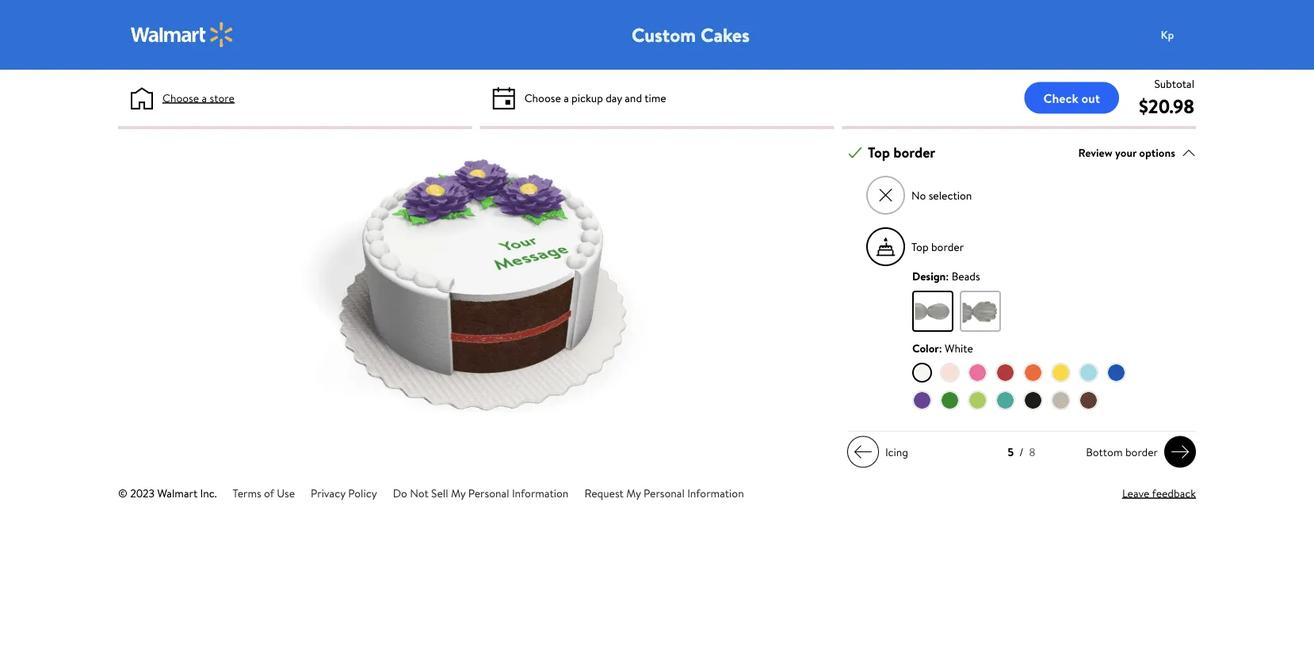 Task type: describe. For each thing, give the bounding box(es) containing it.
privacy policy link
[[311, 486, 377, 501]]

leave feedback
[[1123, 486, 1197, 501]]

check out button
[[1025, 82, 1120, 114]]

: for design
[[946, 269, 949, 284]]

subtotal $20.98
[[1140, 76, 1195, 119]]

bottom
[[1087, 445, 1123, 460]]

top for no selection
[[868, 143, 891, 163]]

© 2023 walmart inc.
[[118, 486, 217, 501]]

/
[[1020, 445, 1024, 460]]

bottom border
[[1087, 445, 1159, 460]]

review your options element
[[1079, 144, 1176, 161]]

review
[[1079, 145, 1113, 160]]

check out
[[1044, 89, 1101, 107]]

choose a store
[[163, 90, 235, 105]]

leave feedback button
[[1123, 485, 1197, 502]]

no selection
[[912, 188, 973, 203]]

privacy policy
[[311, 486, 377, 501]]

5
[[1008, 445, 1014, 460]]

out
[[1082, 89, 1101, 107]]

2 my from the left
[[627, 486, 641, 501]]

design
[[913, 269, 946, 284]]

use
[[277, 486, 295, 501]]

your
[[1116, 145, 1137, 160]]

cakes
[[701, 21, 750, 48]]

policy
[[348, 486, 377, 501]]

options
[[1140, 145, 1176, 160]]

do not sell my personal information
[[393, 486, 569, 501]]

a for store
[[202, 90, 207, 105]]

©
[[118, 486, 128, 501]]

icon for continue arrow image inside icing link
[[854, 443, 873, 462]]

store
[[210, 90, 235, 105]]

terms
[[233, 486, 261, 501]]

2 vertical spatial border
[[1126, 445, 1159, 460]]

kp button
[[1152, 19, 1216, 51]]

2023
[[130, 486, 155, 501]]

color
[[913, 341, 940, 356]]

choose a pickup day and time
[[525, 90, 667, 105]]

top border for no selection
[[868, 143, 936, 163]]

pickup
[[572, 90, 603, 105]]

choose for choose a store
[[163, 90, 199, 105]]

up arrow image
[[1182, 146, 1197, 160]]



Task type: vqa. For each thing, say whether or not it's contained in the screenshot.
the No selection
yes



Task type: locate. For each thing, give the bounding box(es) containing it.
1 horizontal spatial a
[[564, 90, 569, 105]]

sell
[[431, 486, 449, 501]]

a left pickup at the top left
[[564, 90, 569, 105]]

terms of use
[[233, 486, 295, 501]]

0 horizontal spatial :
[[940, 341, 943, 356]]

0 horizontal spatial choose
[[163, 90, 199, 105]]

of
[[264, 486, 274, 501]]

choose
[[163, 90, 199, 105], [525, 90, 561, 105]]

0 horizontal spatial personal
[[468, 486, 510, 501]]

custom
[[632, 21, 696, 48]]

5 / 8
[[1008, 445, 1036, 460]]

my right sell
[[451, 486, 466, 501]]

$20.98
[[1140, 93, 1195, 119]]

day
[[606, 90, 622, 105]]

selection
[[929, 188, 973, 203]]

1 horizontal spatial icon for continue arrow image
[[1171, 443, 1190, 462]]

top for beads
[[912, 239, 929, 255]]

and
[[625, 90, 642, 105]]

border up design : beads
[[932, 239, 964, 255]]

icing
[[886, 445, 909, 460]]

icon for continue arrow image
[[854, 443, 873, 462], [1171, 443, 1190, 462]]

a left store at the top of page
[[202, 90, 207, 105]]

back to walmart.com image
[[131, 22, 234, 48]]

icing link
[[848, 437, 915, 468]]

2 information from the left
[[688, 486, 744, 501]]

request my personal information link
[[585, 486, 744, 501]]

0 horizontal spatial information
[[512, 486, 569, 501]]

1 my from the left
[[451, 486, 466, 501]]

top border
[[868, 143, 936, 163], [912, 239, 964, 255]]

8
[[1030, 445, 1036, 460]]

design : beads
[[913, 269, 981, 284]]

my
[[451, 486, 466, 501], [627, 486, 641, 501]]

2 a from the left
[[564, 90, 569, 105]]

review your options
[[1079, 145, 1176, 160]]

top border for beads
[[912, 239, 964, 255]]

icon for continue arrow image inside the bottom border link
[[1171, 443, 1190, 462]]

1 horizontal spatial information
[[688, 486, 744, 501]]

:
[[946, 269, 949, 284], [940, 341, 943, 356]]

ok image
[[849, 146, 863, 160]]

0 vertical spatial :
[[946, 269, 949, 284]]

border
[[894, 143, 936, 163], [932, 239, 964, 255], [1126, 445, 1159, 460]]

1 vertical spatial top
[[912, 239, 929, 255]]

personal
[[468, 486, 510, 501], [644, 486, 685, 501]]

1 horizontal spatial top
[[912, 239, 929, 255]]

do not sell my personal information link
[[393, 486, 569, 501]]

personal right sell
[[468, 486, 510, 501]]

2 icon for continue arrow image from the left
[[1171, 443, 1190, 462]]

: for color
[[940, 341, 943, 356]]

top
[[868, 143, 891, 163], [912, 239, 929, 255]]

1 a from the left
[[202, 90, 207, 105]]

1 choose from the left
[[163, 90, 199, 105]]

icon for continue arrow image up feedback
[[1171, 443, 1190, 462]]

2 personal from the left
[[644, 486, 685, 501]]

0 vertical spatial top border
[[868, 143, 936, 163]]

choose for choose a pickup day and time
[[525, 90, 561, 105]]

review your options link
[[1079, 142, 1197, 163]]

border for no selection
[[894, 143, 936, 163]]

inc.
[[200, 486, 217, 501]]

information
[[512, 486, 569, 501], [688, 486, 744, 501]]

check
[[1044, 89, 1079, 107]]

0 horizontal spatial a
[[202, 90, 207, 105]]

my right request
[[627, 486, 641, 501]]

: left "beads" at the top of the page
[[946, 269, 949, 284]]

remove image
[[877, 187, 895, 204]]

leave
[[1123, 486, 1150, 501]]

choose a store link
[[163, 90, 235, 106]]

subtotal
[[1155, 76, 1195, 91]]

1 vertical spatial border
[[932, 239, 964, 255]]

privacy
[[311, 486, 346, 501]]

0 horizontal spatial top
[[868, 143, 891, 163]]

feedback
[[1153, 486, 1197, 501]]

choose left store at the top of page
[[163, 90, 199, 105]]

not
[[410, 486, 429, 501]]

personal right request
[[644, 486, 685, 501]]

walmart
[[157, 486, 198, 501]]

request my personal information
[[585, 486, 744, 501]]

1 horizontal spatial my
[[627, 486, 641, 501]]

0 vertical spatial border
[[894, 143, 936, 163]]

1 information from the left
[[512, 486, 569, 501]]

0 horizontal spatial icon for continue arrow image
[[854, 443, 873, 462]]

top up design
[[912, 239, 929, 255]]

a for pickup
[[564, 90, 569, 105]]

1 horizontal spatial personal
[[644, 486, 685, 501]]

: left white
[[940, 341, 943, 356]]

1 vertical spatial top border
[[912, 239, 964, 255]]

beads
[[952, 269, 981, 284]]

icon for continue arrow image left icing
[[854, 443, 873, 462]]

white
[[945, 341, 974, 356]]

2 choose from the left
[[525, 90, 561, 105]]

1 personal from the left
[[468, 486, 510, 501]]

1 vertical spatial :
[[940, 341, 943, 356]]

border right bottom
[[1126, 445, 1159, 460]]

0 horizontal spatial my
[[451, 486, 466, 501]]

no
[[912, 188, 927, 203]]

choose left pickup at the top left
[[525, 90, 561, 105]]

top border up remove 'icon'
[[868, 143, 936, 163]]

1 horizontal spatial :
[[946, 269, 949, 284]]

1 icon for continue arrow image from the left
[[854, 443, 873, 462]]

top border up design : beads
[[912, 239, 964, 255]]

border for beads
[[932, 239, 964, 255]]

kp
[[1161, 27, 1175, 42]]

terms of use link
[[233, 486, 295, 501]]

border up no on the right
[[894, 143, 936, 163]]

time
[[645, 90, 667, 105]]

a
[[202, 90, 207, 105], [564, 90, 569, 105]]

color : white
[[913, 341, 974, 356]]

request
[[585, 486, 624, 501]]

bottom border link
[[1080, 437, 1197, 468]]

1 horizontal spatial choose
[[525, 90, 561, 105]]

top right ok icon
[[868, 143, 891, 163]]

custom cakes
[[632, 21, 750, 48]]

0 vertical spatial top
[[868, 143, 891, 163]]

do
[[393, 486, 407, 501]]



